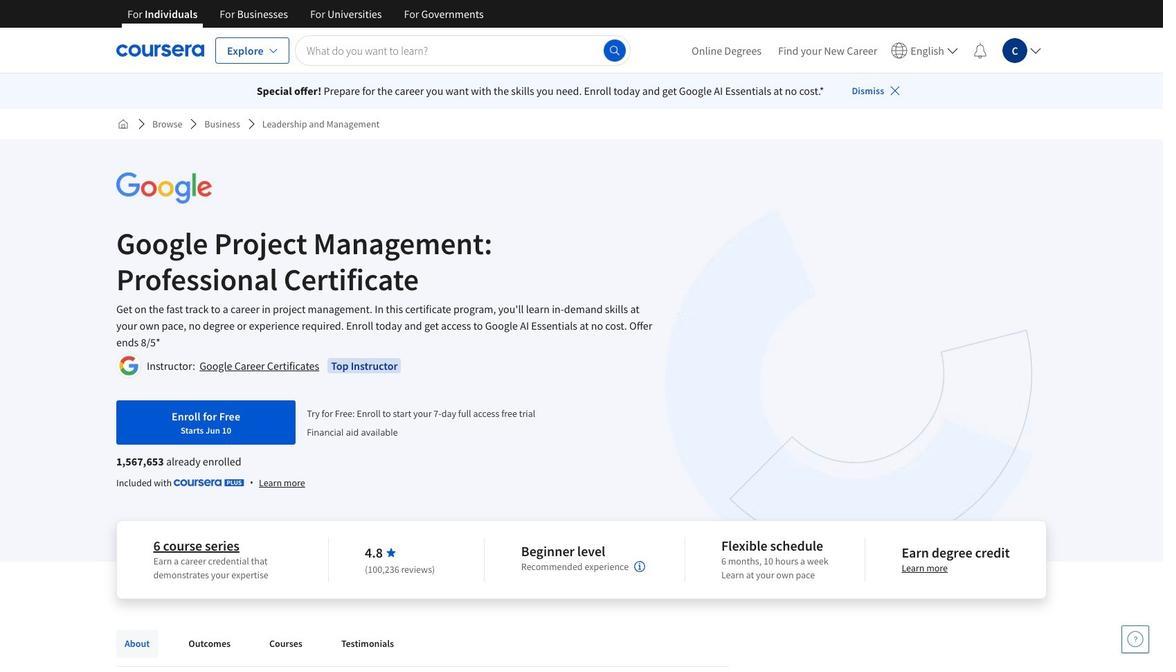 Task type: vqa. For each thing, say whether or not it's contained in the screenshot.
Degrees
no



Task type: locate. For each thing, give the bounding box(es) containing it.
learn more about degree credit element
[[902, 561, 948, 575]]

What do you want to learn? text field
[[295, 35, 631, 65]]

menu
[[684, 28, 1047, 73]]

google career certificates image
[[118, 355, 139, 376]]

home image
[[118, 118, 129, 130]]

banner navigation
[[116, 0, 495, 28]]

None search field
[[295, 35, 631, 65]]



Task type: describe. For each thing, give the bounding box(es) containing it.
coursera image
[[116, 39, 204, 61]]

coursera plus image
[[174, 479, 244, 486]]

help center image
[[1128, 631, 1144, 648]]

google image
[[116, 172, 212, 204]]

information about difficulty level pre-requisites. image
[[635, 561, 646, 572]]



